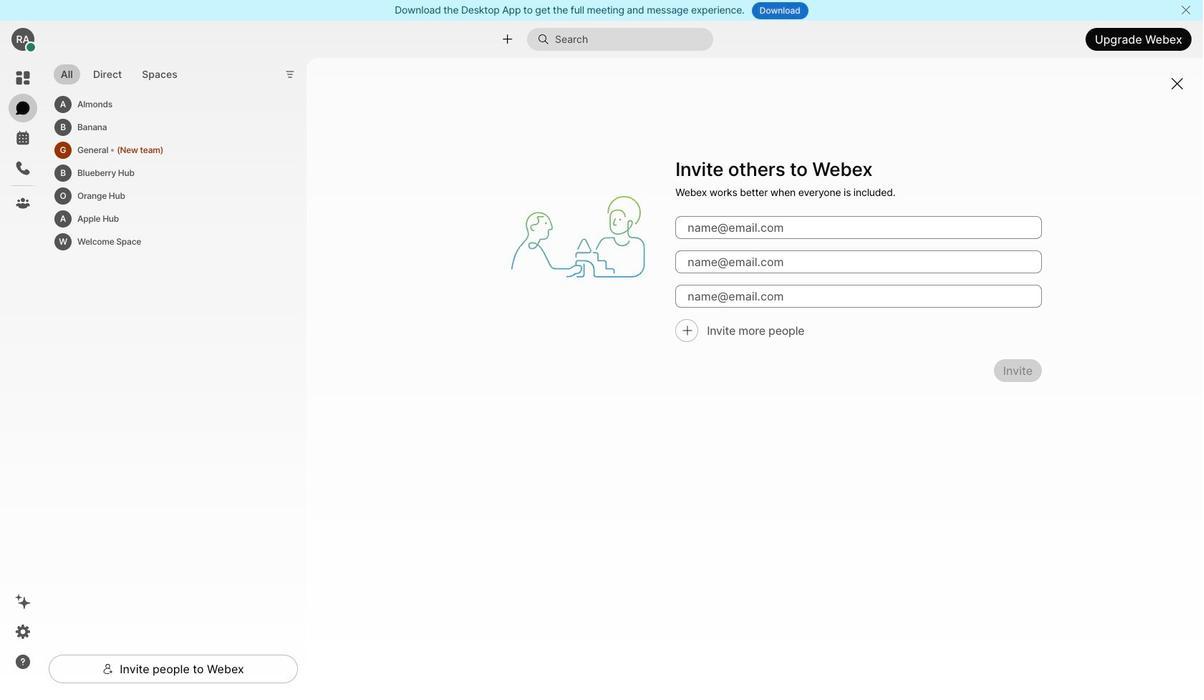 Task type: vqa. For each thing, say whether or not it's contained in the screenshot.
(New team) element
yes



Task type: describe. For each thing, give the bounding box(es) containing it.
orange hub list item
[[52, 184, 286, 207]]

1 name@email.com email field from the top
[[675, 217, 1042, 239]]

welcome space list item
[[52, 230, 286, 253]]

cancel_16 image
[[1180, 4, 1192, 16]]

3 name@email.com email field from the top
[[675, 285, 1042, 308]]

invite others to webex image
[[498, 157, 658, 317]]

general list item
[[52, 139, 286, 162]]

(new team) element
[[117, 142, 163, 158]]

blueberry hub list item
[[52, 162, 286, 184]]

apple hub list item
[[52, 207, 286, 230]]

banana list item
[[52, 116, 286, 139]]



Task type: locate. For each thing, give the bounding box(es) containing it.
2 vertical spatial name@email.com email field
[[675, 285, 1042, 308]]

1 vertical spatial name@email.com email field
[[675, 251, 1042, 274]]

navigation
[[0, 58, 46, 690]]

name@email.com email field
[[675, 217, 1042, 239], [675, 251, 1042, 274], [675, 285, 1042, 308]]

0 vertical spatial name@email.com email field
[[675, 217, 1042, 239]]

webex tab list
[[9, 64, 37, 218]]

almonds list item
[[52, 93, 286, 116]]

tab list
[[50, 56, 188, 89]]

2 name@email.com email field from the top
[[675, 251, 1042, 274]]



